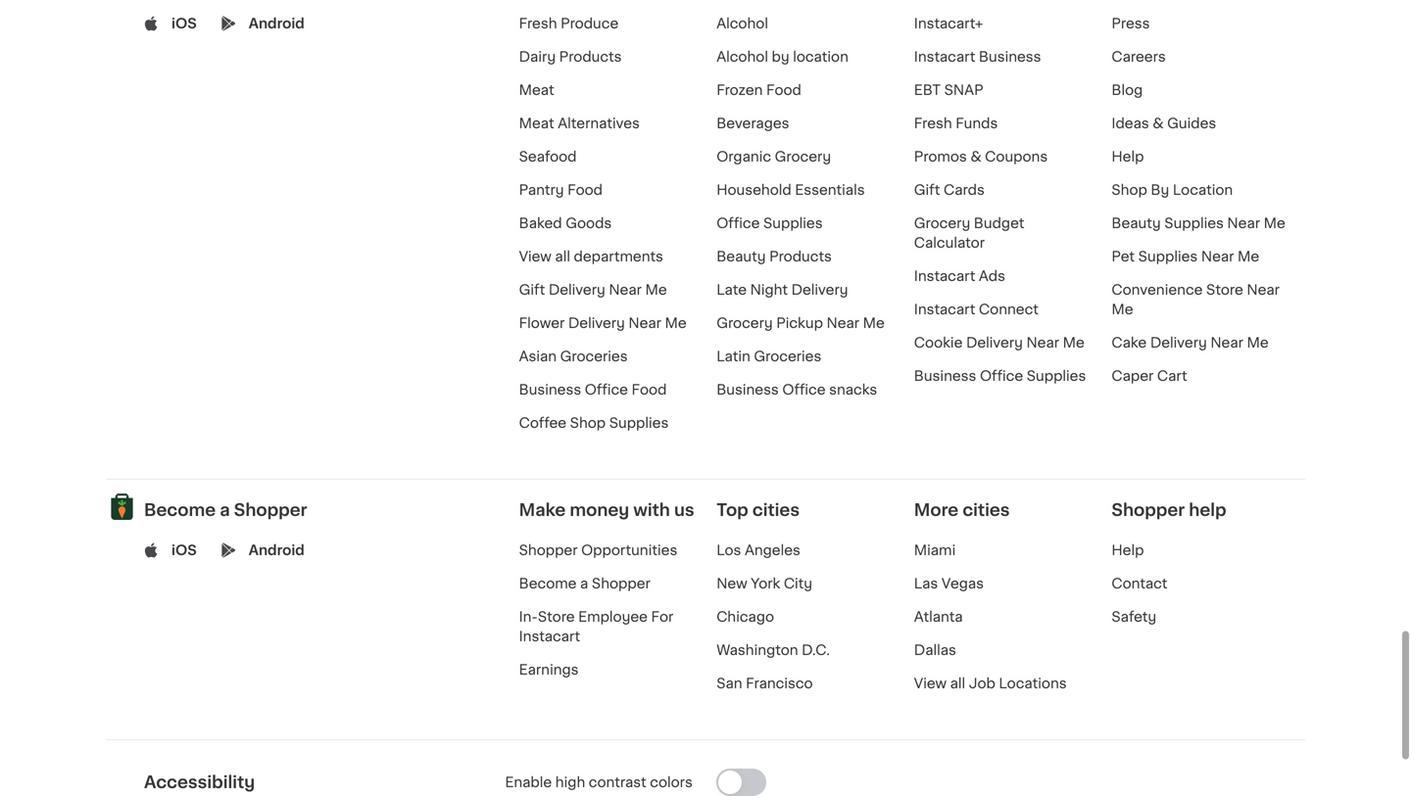 Task type: describe. For each thing, give the bounding box(es) containing it.
promos & coupons link
[[914, 150, 1048, 163]]

beverages link
[[717, 116, 789, 130]]

me for beauty supplies near me
[[1264, 216, 1285, 230]]

opportunities
[[581, 544, 677, 557]]

goods
[[566, 216, 612, 230]]

instacart business link
[[914, 50, 1041, 64]]

near for cake delivery near me
[[1211, 336, 1243, 350]]

miami
[[914, 544, 956, 557]]

1 horizontal spatial become a shopper
[[519, 577, 650, 591]]

careers link
[[1112, 50, 1166, 64]]

cookie delivery near me
[[914, 336, 1085, 350]]

promos
[[914, 150, 967, 163]]

meat for meat alternatives
[[519, 116, 554, 130]]

me for flower delivery near me
[[665, 316, 687, 330]]

near for grocery pickup near me
[[827, 316, 859, 330]]

1 horizontal spatial food
[[632, 383, 667, 397]]

with
[[633, 502, 670, 519]]

alcohol by location
[[717, 50, 848, 64]]

beauty for beauty supplies near me
[[1112, 216, 1161, 230]]

& for ideas
[[1153, 116, 1164, 130]]

contact
[[1112, 577, 1168, 591]]

fresh for fresh funds
[[914, 116, 952, 130]]

alcohol for alcohol by location
[[717, 50, 768, 64]]

miami link
[[914, 544, 956, 557]]

instacart for instacart business
[[914, 50, 975, 64]]

grocery pickup near me link
[[717, 316, 885, 330]]

household essentials link
[[717, 183, 865, 197]]

business for business office supplies
[[914, 369, 976, 383]]

las
[[914, 577, 938, 591]]

products for dairy products
[[559, 50, 622, 64]]

los angeles
[[717, 544, 800, 557]]

top cities
[[717, 502, 800, 519]]

beauty supplies near me
[[1112, 216, 1285, 230]]

instacart ads link
[[914, 269, 1005, 283]]

alternatives
[[558, 116, 640, 130]]

near for beauty supplies near me
[[1227, 216, 1260, 230]]

by
[[1151, 183, 1169, 197]]

meat alternatives
[[519, 116, 640, 130]]

store for in-
[[538, 610, 575, 624]]

2 android from the top
[[249, 544, 305, 557]]

1 android link from the top
[[249, 14, 305, 33]]

frozen food
[[717, 83, 801, 97]]

safety
[[1112, 610, 1156, 624]]

careers
[[1112, 50, 1166, 64]]

safety link
[[1112, 610, 1156, 624]]

help for second help link from the bottom of the page
[[1112, 150, 1144, 163]]

instacart+ link
[[914, 16, 983, 30]]

caper cart
[[1112, 369, 1187, 383]]

business office food
[[519, 383, 667, 397]]

los
[[717, 544, 741, 557]]

seafood link
[[519, 150, 577, 163]]

for
[[651, 610, 674, 624]]

calculator
[[914, 236, 985, 250]]

fresh produce
[[519, 16, 619, 30]]

0 vertical spatial become a shopper
[[144, 502, 307, 519]]

instacart ads
[[914, 269, 1005, 283]]

convenience store near me link
[[1112, 283, 1280, 316]]

view all job locations
[[914, 677, 1067, 691]]

me for cake delivery near me
[[1247, 336, 1269, 350]]

dairy
[[519, 50, 556, 64]]

fresh funds link
[[914, 116, 998, 130]]

supplies for pet
[[1138, 250, 1198, 263]]

gift cards
[[914, 183, 985, 197]]

delivery up grocery pickup near me link
[[791, 283, 848, 297]]

instacart connect
[[914, 303, 1039, 316]]

near for convenience store near me
[[1247, 283, 1280, 297]]

office for business office snacks
[[782, 383, 826, 397]]

latin
[[717, 350, 750, 363]]

cookie
[[914, 336, 963, 350]]

ebt snap link
[[914, 83, 983, 97]]

gift for gift delivery near me
[[519, 283, 545, 297]]

delivery for flower delivery near me
[[568, 316, 625, 330]]

promos & coupons
[[914, 150, 1048, 163]]

vegas
[[942, 577, 984, 591]]

grocery pickup near me
[[717, 316, 885, 330]]

2 help link from the top
[[1112, 544, 1144, 557]]

beauty products link
[[717, 250, 832, 263]]

store for convenience
[[1206, 283, 1243, 297]]

accessibility
[[144, 774, 255, 791]]

instacart for instacart connect
[[914, 303, 975, 316]]

me for cookie delivery near me
[[1063, 336, 1085, 350]]

ios app store logo image for "android play store logo" associated with first android link from the top
[[144, 16, 159, 31]]

delivery for cake delivery near me
[[1150, 336, 1207, 350]]

cookie delivery near me link
[[914, 336, 1085, 350]]

ios for ios link corresponding to ios app store logo corresponding to "android play store logo" associated with first android link from the top
[[171, 16, 197, 30]]

grocery for grocery pickup near me
[[717, 316, 773, 330]]

help
[[1189, 502, 1226, 519]]

produce
[[561, 16, 619, 30]]

business office food link
[[519, 383, 667, 397]]

budget
[[974, 216, 1024, 230]]

caper cart link
[[1112, 369, 1187, 383]]

supplies for beauty
[[1164, 216, 1224, 230]]

near for pet supplies near me
[[1201, 250, 1234, 263]]

shopper help
[[1112, 502, 1226, 519]]

dallas
[[914, 644, 956, 657]]

in-store employee for instacart
[[519, 610, 674, 644]]

chicago
[[717, 610, 774, 624]]

all for job
[[950, 677, 965, 691]]

frozen food link
[[717, 83, 801, 97]]

me for gift delivery near me
[[645, 283, 667, 297]]

groceries for pickup
[[754, 350, 822, 363]]

office down household
[[717, 216, 760, 230]]

coupons
[[985, 150, 1048, 163]]

late night delivery
[[717, 283, 848, 297]]

shopper opportunities
[[519, 544, 677, 557]]

guides
[[1167, 116, 1216, 130]]

funds
[[956, 116, 998, 130]]

late
[[717, 283, 747, 297]]

me for convenience store near me
[[1112, 303, 1133, 316]]

grocery budget calculator link
[[914, 216, 1024, 250]]

employee
[[578, 610, 648, 624]]

coffee
[[519, 416, 566, 430]]

dairy products link
[[519, 50, 622, 64]]

cake
[[1112, 336, 1147, 350]]

near for cookie delivery near me
[[1026, 336, 1059, 350]]

dairy products
[[519, 50, 622, 64]]

1 vertical spatial shop
[[570, 416, 606, 430]]

job
[[969, 677, 995, 691]]

colors
[[650, 776, 693, 790]]

0 horizontal spatial become
[[144, 502, 216, 519]]

pickup
[[776, 316, 823, 330]]

shop by location link
[[1112, 183, 1233, 197]]



Task type: locate. For each thing, give the bounding box(es) containing it.
help link up contact in the right bottom of the page
[[1112, 544, 1144, 557]]

shopper opportunities link
[[519, 544, 677, 557]]

alcohol
[[717, 16, 768, 30], [717, 50, 768, 64]]

1 help link from the top
[[1112, 150, 1144, 163]]

& down "funds" at top
[[970, 150, 981, 163]]

0 vertical spatial alcohol
[[717, 16, 768, 30]]

washington d.c. link
[[717, 644, 830, 657]]

groceries for delivery
[[560, 350, 628, 363]]

1 horizontal spatial cities
[[963, 502, 1010, 519]]

top
[[717, 502, 748, 519]]

1 vertical spatial meat
[[519, 116, 554, 130]]

grocery inside grocery budget calculator
[[914, 216, 970, 230]]

0 horizontal spatial groceries
[[560, 350, 628, 363]]

all for departments
[[555, 250, 570, 263]]

0 horizontal spatial gift
[[519, 283, 545, 297]]

cake delivery near me
[[1112, 336, 1269, 350]]

1 vertical spatial help link
[[1112, 544, 1144, 557]]

meat for meat "link"
[[519, 83, 554, 97]]

0 vertical spatial food
[[766, 83, 801, 97]]

0 horizontal spatial food
[[567, 183, 603, 197]]

me for grocery pickup near me
[[863, 316, 885, 330]]

atlanta
[[914, 610, 963, 624]]

grocery for grocery budget calculator
[[914, 216, 970, 230]]

gift down the promos at top
[[914, 183, 940, 197]]

view for view all job locations
[[914, 677, 947, 691]]

blog link
[[1112, 83, 1143, 97]]

0 vertical spatial android
[[249, 16, 305, 30]]

1 horizontal spatial &
[[1153, 116, 1164, 130]]

0 vertical spatial meat
[[519, 83, 554, 97]]

enable
[[505, 776, 552, 790]]

1 vertical spatial all
[[950, 677, 965, 691]]

1 vertical spatial products
[[769, 250, 832, 263]]

0 vertical spatial beauty
[[1112, 216, 1161, 230]]

0 horizontal spatial beauty
[[717, 250, 766, 263]]

2 android link from the top
[[249, 541, 305, 560]]

delivery down view all departments link
[[549, 283, 605, 297]]

ideas & guides link
[[1112, 116, 1216, 130]]

2 horizontal spatial food
[[766, 83, 801, 97]]

0 horizontal spatial store
[[538, 610, 575, 624]]

supplies for office
[[763, 216, 823, 230]]

office up coffee shop supplies link
[[585, 383, 628, 397]]

0 vertical spatial gift
[[914, 183, 940, 197]]

store down pet supplies near me
[[1206, 283, 1243, 297]]

0 horizontal spatial view
[[519, 250, 552, 263]]

near down the beauty supplies near me link
[[1201, 250, 1234, 263]]

1 vertical spatial android link
[[249, 541, 305, 560]]

0 vertical spatial all
[[555, 250, 570, 263]]

2 android play store logo image from the top
[[221, 543, 236, 558]]

seafood
[[519, 150, 577, 163]]

1 horizontal spatial beauty
[[1112, 216, 1161, 230]]

us
[[674, 502, 694, 519]]

2 vertical spatial food
[[632, 383, 667, 397]]

cities right more
[[963, 502, 1010, 519]]

beverages
[[717, 116, 789, 130]]

1 vertical spatial ios
[[171, 544, 197, 557]]

alcohol for alcohol 'link'
[[717, 16, 768, 30]]

office down cookie delivery near me "link" in the right of the page
[[980, 369, 1023, 383]]

meat down dairy
[[519, 83, 554, 97]]

products down produce in the top left of the page
[[559, 50, 622, 64]]

store inside in-store employee for instacart
[[538, 610, 575, 624]]

flower delivery near me link
[[519, 316, 687, 330]]

supplies
[[763, 216, 823, 230], [1164, 216, 1224, 230], [1138, 250, 1198, 263], [1027, 369, 1086, 383], [609, 416, 669, 430]]

help link
[[1112, 150, 1144, 163], [1112, 544, 1144, 557]]

near down convenience store near me link
[[1211, 336, 1243, 350]]

2 vertical spatial grocery
[[717, 316, 773, 330]]

1 vertical spatial grocery
[[914, 216, 970, 230]]

1 android from the top
[[249, 16, 305, 30]]

latin groceries
[[717, 350, 822, 363]]

2 horizontal spatial grocery
[[914, 216, 970, 230]]

& right the ideas
[[1153, 116, 1164, 130]]

store inside the convenience store near me
[[1206, 283, 1243, 297]]

instacart inside in-store employee for instacart
[[519, 630, 580, 644]]

los angeles link
[[717, 544, 800, 557]]

0 vertical spatial shop
[[1112, 183, 1147, 197]]

instacart down calculator
[[914, 269, 975, 283]]

near down connect
[[1026, 336, 1059, 350]]

1 ios from the top
[[171, 16, 197, 30]]

earnings
[[519, 663, 579, 677]]

0 horizontal spatial shop
[[570, 416, 606, 430]]

near down location
[[1227, 216, 1260, 230]]

delivery for gift delivery near me
[[549, 283, 605, 297]]

ideas
[[1112, 116, 1149, 130]]

become a shopper link
[[519, 577, 650, 591]]

convenience store near me
[[1112, 283, 1280, 316]]

supplies up pet supplies near me link
[[1164, 216, 1224, 230]]

groceries up 'business office food' link
[[560, 350, 628, 363]]

android play store logo image for first android link from the top
[[221, 16, 236, 31]]

store down become a shopper link at the bottom of the page
[[538, 610, 575, 624]]

san francisco link
[[717, 677, 813, 691]]

food up coffee shop supplies link
[[632, 383, 667, 397]]

0 vertical spatial fresh
[[519, 16, 557, 30]]

1 meat from the top
[[519, 83, 554, 97]]

gift cards link
[[914, 183, 985, 197]]

1 ios app store logo image from the top
[[144, 16, 159, 31]]

2 help from the top
[[1112, 544, 1144, 557]]

organic grocery
[[717, 150, 831, 163]]

1 ios link from the top
[[171, 14, 197, 33]]

1 horizontal spatial become
[[519, 577, 577, 591]]

connect
[[979, 303, 1039, 316]]

1 horizontal spatial all
[[950, 677, 965, 691]]

1 horizontal spatial shop
[[1112, 183, 1147, 197]]

2 ios from the top
[[171, 544, 197, 557]]

household
[[717, 183, 791, 197]]

cake delivery near me link
[[1112, 336, 1269, 350]]

office supplies link
[[717, 216, 823, 230]]

products up late night delivery
[[769, 250, 832, 263]]

ios link
[[171, 14, 197, 33], [171, 541, 197, 560]]

1 vertical spatial a
[[580, 577, 588, 591]]

instacart connect link
[[914, 303, 1039, 316]]

0 horizontal spatial all
[[555, 250, 570, 263]]

baked
[[519, 216, 562, 230]]

instacart shopper app logo image
[[106, 491, 138, 523]]

san
[[717, 677, 742, 691]]

1 vertical spatial ios app store logo image
[[144, 543, 159, 558]]

grocery
[[775, 150, 831, 163], [914, 216, 970, 230], [717, 316, 773, 330]]

supplies up convenience
[[1138, 250, 1198, 263]]

near down pet supplies near me link
[[1247, 283, 1280, 297]]

0 vertical spatial store
[[1206, 283, 1243, 297]]

view down dallas
[[914, 677, 947, 691]]

delivery up cart
[[1150, 336, 1207, 350]]

become a shopper
[[144, 502, 307, 519], [519, 577, 650, 591]]

beauty up "late"
[[717, 250, 766, 263]]

near down gift delivery near me link
[[628, 316, 661, 330]]

all down baked goods link
[[555, 250, 570, 263]]

0 horizontal spatial become a shopper
[[144, 502, 307, 519]]

1 horizontal spatial view
[[914, 677, 947, 691]]

shop left by
[[1112, 183, 1147, 197]]

near
[[1227, 216, 1260, 230], [1201, 250, 1234, 263], [609, 283, 642, 297], [1247, 283, 1280, 297], [628, 316, 661, 330], [827, 316, 859, 330], [1026, 336, 1059, 350], [1211, 336, 1243, 350]]

departments
[[574, 250, 663, 263]]

essentials
[[795, 183, 865, 197]]

near for flower delivery near me
[[628, 316, 661, 330]]

cities for more cities
[[963, 502, 1010, 519]]

business down latin
[[717, 383, 779, 397]]

me inside the convenience store near me
[[1112, 303, 1133, 316]]

0 vertical spatial help
[[1112, 150, 1144, 163]]

fresh for fresh produce
[[519, 16, 557, 30]]

1 vertical spatial fresh
[[914, 116, 952, 130]]

food for frozen food
[[766, 83, 801, 97]]

business for business office snacks
[[717, 383, 779, 397]]

1 groceries from the left
[[560, 350, 628, 363]]

new
[[717, 577, 747, 591]]

business for business office food
[[519, 383, 581, 397]]

1 vertical spatial food
[[567, 183, 603, 197]]

coffee shop supplies link
[[519, 416, 669, 430]]

0 vertical spatial ios
[[171, 16, 197, 30]]

in-
[[519, 610, 538, 624]]

cart
[[1157, 369, 1187, 383]]

0 vertical spatial &
[[1153, 116, 1164, 130]]

household essentials
[[717, 183, 865, 197]]

washington
[[717, 644, 798, 657]]

francisco
[[746, 677, 813, 691]]

locations
[[999, 677, 1067, 691]]

ios link for ios app store logo for "android play store logo" corresponding to first android link from the bottom of the page
[[171, 541, 197, 560]]

ios for ios link for ios app store logo for "android play store logo" corresponding to first android link from the bottom of the page
[[171, 544, 197, 557]]

instacart down instacart+ link
[[914, 50, 975, 64]]

grocery up latin
[[717, 316, 773, 330]]

0 vertical spatial android play store logo image
[[221, 16, 236, 31]]

food up "goods"
[[567, 183, 603, 197]]

android
[[249, 16, 305, 30], [249, 544, 305, 557]]

delivery up business office supplies
[[966, 336, 1023, 350]]

meat alternatives link
[[519, 116, 640, 130]]

1 vertical spatial help
[[1112, 544, 1144, 557]]

android play store logo image
[[221, 16, 236, 31], [221, 543, 236, 558]]

1 horizontal spatial grocery
[[775, 150, 831, 163]]

ios link for ios app store logo corresponding to "android play store logo" associated with first android link from the top
[[171, 14, 197, 33]]

0 vertical spatial help link
[[1112, 150, 1144, 163]]

all left job
[[950, 677, 965, 691]]

meat down meat "link"
[[519, 116, 554, 130]]

1 help from the top
[[1112, 150, 1144, 163]]

1 horizontal spatial fresh
[[914, 116, 952, 130]]

instacart down in-
[[519, 630, 580, 644]]

angeles
[[745, 544, 800, 557]]

office
[[717, 216, 760, 230], [980, 369, 1023, 383], [585, 383, 628, 397], [782, 383, 826, 397]]

city
[[784, 577, 812, 591]]

office for business office supplies
[[980, 369, 1023, 383]]

office for business office food
[[585, 383, 628, 397]]

1 android play store logo image from the top
[[221, 16, 236, 31]]

grocery up calculator
[[914, 216, 970, 230]]

0 vertical spatial become
[[144, 502, 216, 519]]

help for first help link from the bottom of the page
[[1112, 544, 1144, 557]]

0 horizontal spatial fresh
[[519, 16, 557, 30]]

alcohol up alcohol by location on the right top
[[717, 16, 768, 30]]

office down latin groceries
[[782, 383, 826, 397]]

help link down the ideas
[[1112, 150, 1144, 163]]

1 horizontal spatial a
[[580, 577, 588, 591]]

help down the ideas
[[1112, 150, 1144, 163]]

business office snacks link
[[717, 383, 877, 397]]

make
[[519, 502, 566, 519]]

make money with us
[[519, 502, 694, 519]]

1 vertical spatial ios link
[[171, 541, 197, 560]]

1 vertical spatial become a shopper
[[519, 577, 650, 591]]

1 vertical spatial gift
[[519, 283, 545, 297]]

& for promos
[[970, 150, 981, 163]]

2 alcohol from the top
[[717, 50, 768, 64]]

gift delivery near me link
[[519, 283, 667, 297]]

san francisco
[[717, 677, 813, 691]]

instacart up the cookie
[[914, 303, 975, 316]]

android play store logo image for first android link from the bottom of the page
[[221, 543, 236, 558]]

1 vertical spatial alcohol
[[717, 50, 768, 64]]

food down alcohol by location link
[[766, 83, 801, 97]]

more
[[914, 502, 959, 519]]

0 horizontal spatial cities
[[752, 502, 800, 519]]

0 vertical spatial grocery
[[775, 150, 831, 163]]

gift delivery near me
[[519, 283, 667, 297]]

view all departments
[[519, 250, 663, 263]]

atlanta link
[[914, 610, 963, 624]]

delivery down gift delivery near me link
[[568, 316, 625, 330]]

1 vertical spatial beauty
[[717, 250, 766, 263]]

beauty for beauty products
[[717, 250, 766, 263]]

gift for gift cards
[[914, 183, 940, 197]]

view for view all departments
[[519, 250, 552, 263]]

1 alcohol from the top
[[717, 16, 768, 30]]

0 vertical spatial a
[[220, 502, 230, 519]]

ads
[[979, 269, 1005, 283]]

0 horizontal spatial grocery
[[717, 316, 773, 330]]

1 cities from the left
[[752, 502, 800, 519]]

help up contact in the right bottom of the page
[[1112, 544, 1144, 557]]

supplies down 'business office food' link
[[609, 416, 669, 430]]

earnings link
[[519, 663, 579, 677]]

0 vertical spatial ios link
[[171, 14, 197, 33]]

fresh
[[519, 16, 557, 30], [914, 116, 952, 130]]

1 vertical spatial become
[[519, 577, 577, 591]]

supplies down household essentials
[[763, 216, 823, 230]]

1 horizontal spatial gift
[[914, 183, 940, 197]]

2 ios link from the top
[[171, 541, 197, 560]]

0 vertical spatial android link
[[249, 14, 305, 33]]

0 horizontal spatial products
[[559, 50, 622, 64]]

1 vertical spatial android play store logo image
[[221, 543, 236, 558]]

ios
[[171, 16, 197, 30], [171, 544, 197, 557]]

1 horizontal spatial groceries
[[754, 350, 822, 363]]

1 vertical spatial store
[[538, 610, 575, 624]]

0 horizontal spatial a
[[220, 502, 230, 519]]

2 cities from the left
[[963, 502, 1010, 519]]

1 vertical spatial view
[[914, 677, 947, 691]]

become up in-
[[519, 577, 577, 591]]

shop down 'business office food' link
[[570, 416, 606, 430]]

ios app store logo image for "android play store logo" corresponding to first android link from the bottom of the page
[[144, 543, 159, 558]]

pantry food link
[[519, 183, 603, 197]]

beauty supplies near me link
[[1112, 216, 1285, 230]]

2 groceries from the left
[[754, 350, 822, 363]]

pet supplies near me
[[1112, 250, 1259, 263]]

2 meat from the top
[[519, 116, 554, 130]]

blog
[[1112, 83, 1143, 97]]

alcohol down alcohol 'link'
[[717, 50, 768, 64]]

baked goods link
[[519, 216, 612, 230]]

gift up flower
[[519, 283, 545, 297]]

las vegas link
[[914, 577, 984, 591]]

2 ios app store logo image from the top
[[144, 543, 159, 558]]

near for gift delivery near me
[[609, 283, 642, 297]]

cities up angeles
[[752, 502, 800, 519]]

me for pet supplies near me
[[1238, 250, 1259, 263]]

fresh down ebt on the right top of page
[[914, 116, 952, 130]]

business down the cookie
[[914, 369, 976, 383]]

1 horizontal spatial products
[[769, 250, 832, 263]]

enable high contrast colors
[[505, 776, 693, 790]]

near right pickup
[[827, 316, 859, 330]]

view down baked
[[519, 250, 552, 263]]

food for pantry food
[[567, 183, 603, 197]]

instacart for instacart ads
[[914, 269, 975, 283]]

become right instacart shopper app logo
[[144, 502, 216, 519]]

baked goods
[[519, 216, 612, 230]]

products for beauty products
[[769, 250, 832, 263]]

pet
[[1112, 250, 1135, 263]]

york
[[751, 577, 780, 591]]

beauty up pet
[[1112, 216, 1161, 230]]

business up coffee
[[519, 383, 581, 397]]

fresh up dairy
[[519, 16, 557, 30]]

0 vertical spatial products
[[559, 50, 622, 64]]

asian groceries link
[[519, 350, 628, 363]]

1 vertical spatial &
[[970, 150, 981, 163]]

pantry food
[[519, 183, 603, 197]]

groceries up business office snacks
[[754, 350, 822, 363]]

1 vertical spatial android
[[249, 544, 305, 557]]

0 vertical spatial view
[[519, 250, 552, 263]]

1 horizontal spatial store
[[1206, 283, 1243, 297]]

convenience
[[1112, 283, 1203, 297]]

near down departments
[[609, 283, 642, 297]]

cities for top cities
[[752, 502, 800, 519]]

grocery up household essentials
[[775, 150, 831, 163]]

supplies down cookie delivery near me "link" in the right of the page
[[1027, 369, 1086, 383]]

asian
[[519, 350, 557, 363]]

grocery budget calculator
[[914, 216, 1024, 250]]

business up snap at the top right of page
[[979, 50, 1041, 64]]

press link
[[1112, 16, 1150, 30]]

near inside the convenience store near me
[[1247, 283, 1280, 297]]

ios app store logo image
[[144, 16, 159, 31], [144, 543, 159, 558]]

delivery for cookie delivery near me
[[966, 336, 1023, 350]]

0 vertical spatial ios app store logo image
[[144, 16, 159, 31]]

0 horizontal spatial &
[[970, 150, 981, 163]]



Task type: vqa. For each thing, say whether or not it's contained in the screenshot.
Employee
yes



